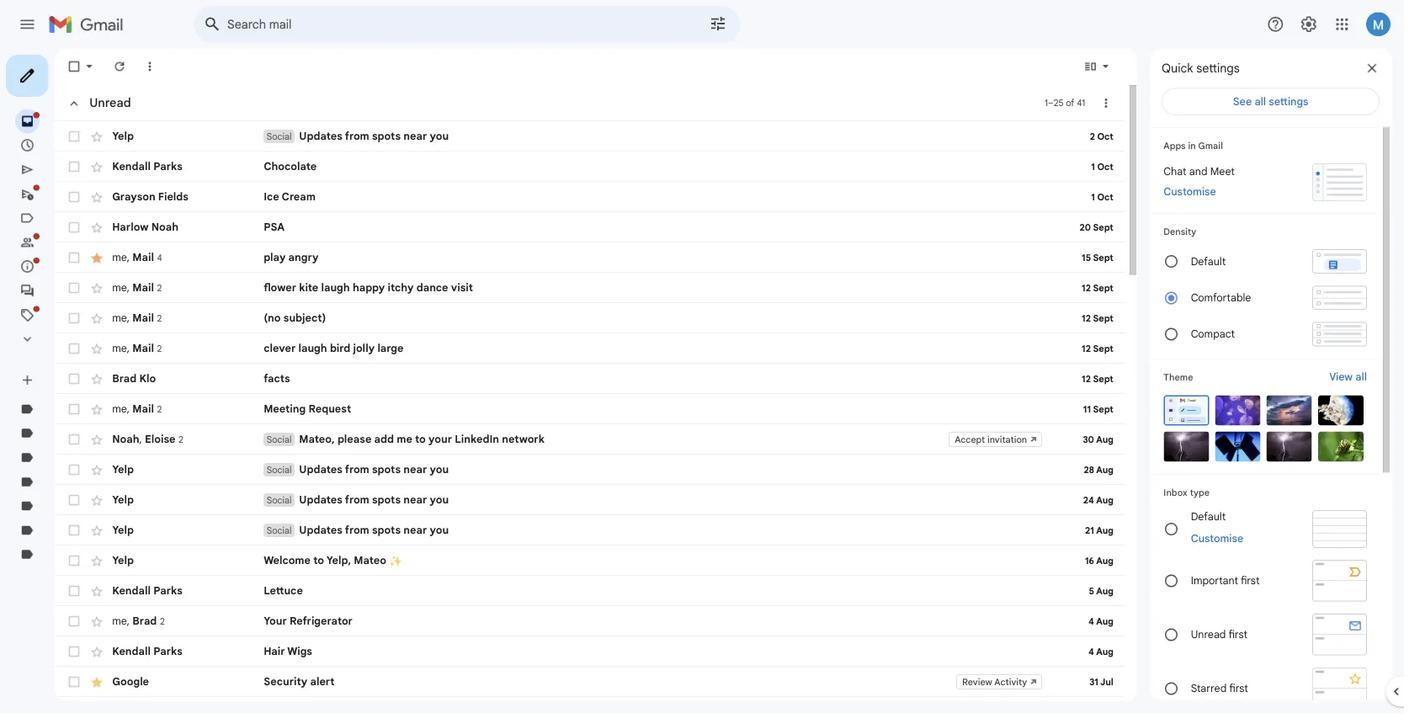 Task type: describe. For each thing, give the bounding box(es) containing it.
chocolate
[[293, 178, 352, 192]]

12 sept for subject)
[[1203, 347, 1238, 360]]

Search mail text field
[[253, 19, 741, 35]]

11 sept
[[1204, 448, 1238, 461]]

mirage glisten
[[54, 582, 131, 596]]

row containing brad klo
[[61, 404, 1251, 438]]

bird
[[367, 380, 390, 394]]

1 row from the top
[[61, 135, 1251, 168]]

social updates from spots near you for 28 aug
[[296, 515, 499, 529]]

me , mail 2 for meeting request
[[125, 447, 180, 462]]

emails
[[84, 474, 118, 489]]

work
[[54, 474, 81, 489]]

categories
[[54, 235, 112, 250]]

dazzle
[[105, 447, 141, 462]]

0 horizontal spatial social link
[[54, 262, 89, 276]]

3 me , mail from the top
[[125, 346, 171, 360]]

in
[[1320, 155, 1329, 168]]

spots for 2 oct
[[414, 144, 445, 159]]

large
[[420, 380, 449, 394]]

aug for 28 aug
[[1219, 516, 1238, 528]]

memes link
[[54, 555, 93, 570]]

kendall parks for chocolate
[[125, 178, 203, 192]]

toggle split pane mode image
[[1204, 66, 1221, 83]]

radiant
[[54, 609, 94, 623]]

fri, 15 sept 2023, 16:09 element
[[1202, 278, 1238, 295]]

please
[[375, 481, 413, 495]]

12 for laugh
[[1203, 381, 1213, 393]]

kite
[[332, 313, 354, 327]]

your refrigerator
[[293, 683, 392, 698]]

settings
[[1330, 67, 1378, 84]]

10 row from the top
[[61, 438, 1251, 472]]

accept
[[1061, 482, 1095, 495]]

play angry
[[293, 279, 354, 293]]

theme element
[[1293, 411, 1326, 428]]

parks for chocolate
[[171, 178, 203, 192]]

meetings link
[[54, 528, 103, 543]]

15 sept
[[1202, 280, 1238, 292]]

sept for laugh
[[1215, 381, 1238, 393]]

customise button for chat and meet
[[1283, 203, 1362, 223]]

chat and meet customise
[[1293, 183, 1372, 220]]

lettuce
[[293, 649, 337, 664]]

comfortable
[[1323, 324, 1390, 338]]

your
[[476, 481, 502, 495]]

play angry link
[[293, 278, 1159, 295]]

3 12 from the top
[[1203, 415, 1213, 427]]

gmail
[[1332, 155, 1359, 168]]

mateo
[[393, 616, 430, 630]]

2 row from the top
[[61, 168, 1251, 202]]

yelp for 2
[[125, 144, 149, 159]]

density
[[1293, 251, 1330, 264]]

1 mail from the top
[[147, 279, 171, 293]]

1 oct for ice cream
[[1213, 212, 1238, 225]]

20 sept
[[1200, 246, 1238, 259]]

meetings
[[54, 528, 103, 543]]

scheduled link
[[54, 208, 115, 223]]

updates link
[[54, 289, 102, 303]]

you for 28 aug
[[478, 515, 499, 529]]

aug for 21 aug
[[1219, 583, 1238, 596]]

0 vertical spatial 1
[[1161, 108, 1165, 121]]

refrigerator
[[322, 683, 392, 698]]

2 oct
[[1212, 145, 1238, 158]]

quick settings element
[[1291, 67, 1378, 98]]

28
[[1205, 516, 1216, 528]]

3 yelp from the top
[[125, 548, 149, 563]]

important first
[[1323, 638, 1400, 653]]

inbox for inbox type
[[1293, 541, 1320, 553]]

row containing grayson fields
[[61, 202, 1251, 236]]

4
[[1210, 684, 1216, 697]]

3 social updates from spots near you from the top
[[296, 548, 499, 563]]

16 aug
[[1206, 617, 1238, 629]]

flower kite laugh happy itchy dance visit
[[293, 313, 526, 327]]

add
[[416, 481, 438, 495]]

from for 28
[[384, 515, 411, 529]]

sept for angry
[[1215, 280, 1238, 292]]

inbox section options image
[[1221, 106, 1238, 123]]

near for 28
[[448, 515, 475, 529]]

grayson
[[125, 211, 173, 226]]

aug for 16 aug
[[1219, 617, 1238, 629]]

harlow noah
[[125, 245, 198, 260]]

unread for unread
[[99, 106, 146, 123]]

(no subject) link
[[293, 345, 1159, 362]]

aug for 30 aug
[[1219, 482, 1238, 495]]

3 12 sept from the top
[[1203, 415, 1238, 427]]

invitation
[[1098, 482, 1142, 495]]

3 you from the top
[[478, 548, 499, 563]]

me right add
[[441, 481, 458, 495]]

memes
[[54, 555, 93, 570]]

2 for clever laugh bird jolly large
[[175, 381, 180, 394]]

accept invitation button
[[1055, 480, 1159, 497]]

first for important first
[[1379, 638, 1400, 653]]

me , mail 2 for clever laugh bird jolly large
[[125, 380, 180, 394]]

apps
[[1293, 155, 1318, 168]]

meeting request
[[293, 447, 390, 462]]

sunshine
[[97, 609, 146, 623]]

social link inside yelp 'row'
[[293, 581, 1159, 598]]

search mail image
[[221, 12, 251, 42]]

network
[[558, 481, 605, 495]]

facts
[[293, 414, 323, 428]]

5 sept from the top
[[1215, 415, 1238, 427]]

mateo,
[[333, 481, 372, 495]]

1 oct for chocolate
[[1213, 179, 1238, 191]]

leaf
[[54, 501, 78, 516]]

display density element
[[1293, 251, 1405, 264]]

5 row from the top
[[61, 269, 1251, 303]]

inbox type element
[[1293, 541, 1405, 553]]

14 row from the top
[[61, 606, 1251, 640]]

yelp for 28
[[125, 515, 149, 529]]

2 mail from the top
[[147, 312, 171, 327]]

angry
[[321, 279, 354, 293]]

navigation containing snoozed
[[0, 54, 202, 713]]

41
[[1197, 108, 1206, 121]]

kendall for chocolate
[[125, 178, 168, 192]]

5 mail from the top
[[147, 447, 171, 462]]

(no subject)
[[293, 346, 362, 361]]

happy
[[392, 313, 428, 327]]

unread first
[[1323, 698, 1386, 713]]

promotions
[[54, 343, 120, 357]]

see
[[1371, 106, 1392, 120]]

25
[[1171, 108, 1182, 121]]

refresh image
[[125, 66, 141, 83]]

4 aug
[[1210, 684, 1238, 697]]

mirage glisten link
[[54, 582, 131, 596]]

1 vertical spatial to
[[348, 616, 360, 630]]

inbox link
[[54, 127, 86, 142]]

first for unread first
[[1365, 698, 1386, 713]]

unread tab panel
[[61, 94, 1251, 713]]

21
[[1206, 583, 1216, 596]]

sent
[[54, 181, 78, 196]]

3 spots from the top
[[414, 548, 445, 563]]

play
[[293, 279, 318, 293]]

inbox for inbox
[[54, 127, 86, 142]]

snoozed link
[[54, 154, 101, 169]]

clever laugh bird jolly large
[[293, 380, 449, 394]]

grayson fields
[[125, 211, 209, 226]]



Task type: vqa. For each thing, say whether or not it's contained in the screenshot.


Task type: locate. For each thing, give the bounding box(es) containing it.
kendall up grayson in the top of the page
[[125, 178, 168, 192]]

1 vertical spatial customise button
[[1313, 588, 1392, 609]]

theme
[[1293, 413, 1326, 425]]

kendall for lettuce
[[125, 649, 168, 664]]

klo
[[155, 414, 173, 428]]

1 vertical spatial oct
[[1220, 179, 1238, 191]]

1 vertical spatial 12
[[1203, 381, 1213, 393]]

oct down 2 oct
[[1220, 179, 1238, 191]]

navigation
[[0, 54, 202, 713]]

mirage
[[54, 582, 91, 596]]

1 oct up 20 sept
[[1213, 212, 1238, 225]]

3 mail from the top
[[147, 346, 171, 360]]

6 sept from the top
[[1215, 448, 1238, 461]]

0 vertical spatial parks
[[171, 178, 203, 192]]

first
[[1379, 638, 1400, 653], [1365, 698, 1386, 713]]

categories link
[[54, 235, 112, 250]]

0 horizontal spatial to
[[348, 616, 360, 630]]

0 vertical spatial social updates from spots near you
[[296, 144, 499, 159]]

row
[[61, 135, 1251, 168], [61, 168, 1251, 202], [61, 202, 1251, 236], [61, 236, 1251, 269], [61, 269, 1251, 303], [61, 303, 1251, 337], [61, 337, 1251, 371], [61, 371, 1251, 404], [61, 404, 1251, 438], [61, 438, 1251, 472], [61, 472, 1251, 505], [61, 505, 1251, 539], [61, 539, 1251, 573], [61, 606, 1251, 640], [61, 640, 1251, 674], [61, 674, 1251, 707]]

1 social updates from spots near you from the top
[[296, 144, 499, 159]]

4 aug from the top
[[1219, 617, 1238, 629]]

0 vertical spatial 12
[[1203, 347, 1213, 360]]

near for 2
[[448, 144, 475, 159]]

yelp up sunshine
[[125, 582, 149, 597]]

compact
[[1323, 364, 1372, 379]]

noah down 'fields'
[[168, 245, 198, 260]]

1 1 oct from the top
[[1213, 179, 1238, 191]]

1 vertical spatial noah
[[125, 481, 155, 495]]

2 vertical spatial 12
[[1203, 415, 1213, 427]]

parks up 'fields'
[[171, 178, 203, 192]]

yelp inside 'row'
[[125, 582, 149, 597]]

4 sept from the top
[[1215, 381, 1238, 393]]

3 aug from the top
[[1219, 583, 1238, 596]]

to left your
[[461, 481, 473, 495]]

12 sept for laugh
[[1203, 381, 1238, 393]]

forums link
[[54, 316, 94, 330]]

first down important first
[[1365, 698, 1386, 713]]

aug right 16
[[1219, 617, 1238, 629]]

me , mail 2 up brad klo
[[125, 380, 180, 394]]

customise button down and
[[1283, 203, 1362, 223]]

of
[[1185, 108, 1194, 121]]

aug inside yelp 'row'
[[1219, 583, 1238, 596]]

16 row from the top
[[61, 674, 1251, 707]]

oct down the inbox section options 'icon'
[[1220, 145, 1238, 158]]

1 parks from the top
[[171, 178, 203, 192]]

1 vertical spatial near
[[448, 515, 475, 529]]

aug for 4 aug
[[1219, 684, 1238, 697]]

unread for unread first
[[1323, 698, 1362, 713]]

8 row from the top
[[61, 371, 1251, 404]]

1 me , mail from the top
[[125, 279, 171, 293]]

0 vertical spatial me , mail
[[125, 279, 171, 293]]

2 aug from the top
[[1219, 516, 1238, 528]]

1 vertical spatial parks
[[171, 649, 203, 664]]

brad klo
[[125, 414, 173, 428]]

kendall parks up me , brad 2
[[125, 649, 203, 664]]

1 12 from the top
[[1203, 347, 1213, 360]]

2 vertical spatial spots
[[414, 548, 445, 563]]

yelp for 21
[[125, 582, 149, 597]]

parks
[[171, 178, 203, 192], [171, 649, 203, 664]]

0 vertical spatial kendall parks
[[125, 178, 203, 192]]

inbox up snoozed
[[54, 127, 86, 142]]

oct
[[1220, 145, 1238, 158], [1220, 179, 1238, 191], [1220, 212, 1238, 225]]

2 12 from the top
[[1203, 381, 1213, 393]]

12
[[1203, 347, 1213, 360], [1203, 381, 1213, 393], [1203, 415, 1213, 427]]

20
[[1200, 246, 1213, 259]]

21 aug
[[1206, 583, 1238, 596]]

1 horizontal spatial social link
[[293, 581, 1159, 598]]

0 vertical spatial near
[[448, 144, 475, 159]]

0 vertical spatial social link
[[54, 262, 89, 276]]

15 row from the top
[[61, 640, 1251, 674]]

0 vertical spatial spots
[[414, 144, 445, 159]]

aug right 4 at the bottom right
[[1219, 684, 1238, 697]]

quick
[[1291, 67, 1326, 84]]

12 row from the top
[[61, 505, 1251, 539]]

1 vertical spatial 1 oct
[[1213, 212, 1238, 225]]

oct for ice cream
[[1220, 212, 1238, 225]]

2 vertical spatial oct
[[1220, 212, 1238, 225]]

2 vertical spatial near
[[448, 548, 475, 563]]

aug right 21
[[1219, 583, 1238, 596]]

0 vertical spatial 12 sept
[[1203, 347, 1238, 360]]

1 yelp from the top
[[125, 144, 149, 159]]

28 aug
[[1205, 516, 1238, 528]]

snoozed
[[54, 154, 101, 169]]

spots for 28 aug
[[414, 515, 445, 529]]

yelp up glisten
[[125, 548, 149, 563]]

social inside navigation
[[54, 262, 89, 276]]

0 vertical spatial oct
[[1220, 145, 1238, 158]]

1 kendall parks from the top
[[125, 178, 203, 192]]

you for 2 oct
[[478, 144, 499, 159]]

me right forums
[[125, 312, 141, 327]]

1 sept from the top
[[1215, 246, 1238, 259]]

dance
[[463, 313, 498, 327]]

social link up welcome to yelp, mateo link
[[293, 581, 1159, 598]]

0 horizontal spatial inbox
[[54, 127, 86, 142]]

spots
[[414, 144, 445, 159], [414, 515, 445, 529], [414, 548, 445, 563]]

inbox left type
[[1293, 541, 1320, 553]]

kendall parks for lettuce
[[125, 649, 203, 664]]

1 spots from the top
[[414, 144, 445, 159]]

laughter dazzle link
[[54, 447, 141, 462]]

2 vertical spatial social updates from spots near you
[[296, 548, 499, 563]]

me up brad klo
[[125, 380, 141, 394]]

inbox
[[54, 127, 86, 142], [1293, 541, 1320, 553]]

3 from from the top
[[384, 548, 411, 563]]

scheduled
[[54, 208, 115, 223]]

2 for meeting request
[[175, 448, 180, 461]]

eloise
[[161, 481, 195, 495]]

laugh right kite
[[357, 313, 389, 327]]

0 vertical spatial me , mail 2
[[125, 380, 180, 394]]

psa
[[293, 245, 316, 260]]

1 vertical spatial 1
[[1213, 179, 1217, 191]]

5 yelp from the top
[[125, 616, 149, 630]]

me , mail for flower kite laugh happy itchy dance visit
[[125, 312, 171, 327]]

1 vertical spatial brad
[[147, 683, 174, 697]]

harlow
[[125, 245, 165, 260]]

customise button up important
[[1313, 588, 1392, 609]]

1 vertical spatial social updates from spots near you
[[296, 515, 499, 529]]

0 vertical spatial kendall
[[125, 178, 168, 192]]

meeting request link
[[293, 446, 1159, 463]]

1 vertical spatial me , mail
[[125, 312, 171, 327]]

cell inside row
[[1191, 312, 1251, 328]]

gmail image
[[54, 10, 146, 44]]

2 vertical spatial 1
[[1213, 212, 1217, 225]]

me down harlow
[[125, 279, 141, 293]]

2 vertical spatial from
[[384, 548, 411, 563]]

0 vertical spatial 1 oct
[[1213, 179, 1238, 191]]

chocolate link
[[293, 177, 1159, 194]]

1 vertical spatial social link
[[293, 581, 1159, 598]]

2 me , mail 2 from the top
[[125, 447, 180, 462]]

wed, 16 aug 2023, 16:42 element
[[1206, 615, 1238, 632]]

1 – 25 of 41
[[1161, 108, 1206, 121]]

noah , eloise 2
[[125, 481, 204, 495]]

me down brad klo
[[125, 447, 141, 462]]

2 spots from the top
[[414, 515, 445, 529]]

3 near from the top
[[448, 548, 475, 563]]

me , mail 2 down brad klo
[[125, 447, 180, 462]]

2 default from the top
[[1323, 567, 1362, 582]]

3 row from the top
[[61, 202, 1251, 236]]

social link up "updates" link
[[54, 262, 89, 276]]

yelp down glisten
[[125, 616, 149, 630]]

yelp down 'noah , eloise 2' at left
[[125, 515, 149, 529]]

cell
[[1191, 312, 1251, 328]]

1 vertical spatial unread
[[1323, 698, 1362, 713]]

2 vertical spatial me , mail
[[125, 346, 171, 360]]

9 row from the top
[[61, 404, 1251, 438]]

customise button for default
[[1313, 588, 1392, 609]]

mail
[[147, 279, 171, 293], [147, 312, 171, 327], [147, 346, 171, 360], [147, 380, 171, 394], [147, 447, 171, 462]]

4 yelp from the top
[[125, 582, 149, 597]]

kendall parks up grayson fields
[[125, 178, 203, 192]]

1 default from the top
[[1323, 283, 1362, 298]]

,
[[141, 279, 144, 293], [141, 312, 144, 327], [141, 346, 144, 360], [141, 380, 144, 394], [141, 447, 144, 462], [155, 481, 158, 495], [141, 683, 144, 697]]

2 kendall from the top
[[125, 649, 168, 664]]

linkedin
[[506, 481, 555, 495]]

2 yelp from the top
[[125, 515, 149, 529]]

social mateo, please add me to your linkedin network
[[296, 481, 605, 495]]

row containing harlow noah
[[61, 236, 1251, 269]]

me , brad 2
[[125, 683, 183, 697]]

1 vertical spatial customise
[[1323, 591, 1382, 606]]

None search field
[[216, 7, 822, 47]]

first right important
[[1379, 638, 1400, 653]]

parks up me , brad 2
[[171, 649, 203, 664]]

1 vertical spatial from
[[384, 515, 411, 529]]

itchy
[[431, 313, 460, 327]]

laugh left 'bird'
[[332, 380, 364, 394]]

1 vertical spatial inbox
[[1293, 541, 1320, 553]]

flower kite laugh happy itchy dance visit link
[[293, 312, 1159, 328]]

parks for lettuce
[[171, 649, 203, 664]]

2 vertical spatial you
[[478, 548, 499, 563]]

2 inside me , brad 2
[[178, 684, 183, 697]]

2 you from the top
[[478, 515, 499, 529]]

customise inside the chat and meet customise
[[1293, 205, 1352, 220]]

0 vertical spatial brad
[[125, 414, 152, 428]]

forums
[[54, 316, 94, 330]]

oct up 20 sept
[[1220, 212, 1238, 225]]

yelp for 16
[[125, 616, 149, 630]]

16
[[1206, 617, 1216, 629]]

accept invitation
[[1061, 482, 1142, 495]]

to left yelp,
[[348, 616, 360, 630]]

glisten
[[94, 582, 131, 596]]

2 inside 'noah , eloise 2'
[[198, 482, 204, 495]]

0 vertical spatial to
[[461, 481, 473, 495]]

1 oct from the top
[[1220, 145, 1238, 158]]

sept for subject)
[[1215, 347, 1238, 360]]

unread button
[[66, 98, 152, 132]]

2 1 oct from the top
[[1213, 212, 1238, 225]]

me down sunshine
[[125, 683, 141, 697]]

default down "display density" element
[[1323, 283, 1362, 298]]

1 near from the top
[[448, 144, 475, 159]]

0 vertical spatial unread
[[99, 106, 146, 123]]

1 vertical spatial first
[[1365, 698, 1386, 713]]

1 horizontal spatial inbox
[[1293, 541, 1320, 553]]

2 kendall parks from the top
[[125, 649, 203, 664]]

unread down important
[[1323, 698, 1362, 713]]

default down inbox type element
[[1323, 567, 1362, 582]]

kendall
[[125, 178, 168, 192], [125, 649, 168, 664]]

0 vertical spatial customise
[[1293, 205, 1352, 220]]

leaf link
[[54, 501, 78, 516]]

11
[[1204, 448, 1213, 461]]

work emails
[[54, 474, 118, 489]]

oct for chocolate
[[1220, 179, 1238, 191]]

1 down 2 oct
[[1213, 179, 1217, 191]]

0 vertical spatial you
[[478, 144, 499, 159]]

radiant sunshine link
[[54, 609, 146, 623]]

social updates from spots near you for 2 oct
[[296, 144, 499, 159]]

apps in gmail
[[1293, 155, 1359, 168]]

1 for ice cream
[[1213, 212, 1217, 225]]

2 vertical spatial 12 sept
[[1203, 415, 1238, 427]]

you
[[478, 144, 499, 159], [478, 515, 499, 529], [478, 548, 499, 563]]

ice cream
[[293, 211, 351, 226]]

11 row from the top
[[61, 472, 1251, 505]]

1 oct
[[1213, 179, 1238, 191], [1213, 212, 1238, 225]]

1 from from the top
[[384, 144, 411, 159]]

thu, 24 aug 2023, 13:20 element
[[1204, 547, 1238, 564]]

1 you from the top
[[478, 144, 499, 159]]

4 row from the top
[[61, 236, 1251, 269]]

me right promotions
[[125, 346, 141, 360]]

noah down dazzle
[[125, 481, 155, 495]]

from for 2
[[384, 144, 411, 159]]

1 vertical spatial kendall parks
[[125, 649, 203, 664]]

unread main content
[[61, 54, 1264, 713]]

2 parks from the top
[[171, 649, 203, 664]]

flower
[[293, 313, 329, 327]]

1 aug from the top
[[1219, 482, 1238, 495]]

1 12 sept from the top
[[1203, 347, 1238, 360]]

main menu image
[[20, 17, 40, 37]]

unread down refresh image
[[99, 106, 146, 123]]

30 aug
[[1204, 482, 1238, 495]]

near
[[448, 144, 475, 159], [448, 515, 475, 529], [448, 548, 475, 563]]

0 vertical spatial noah
[[168, 245, 198, 260]]

1 vertical spatial spots
[[414, 515, 445, 529]]

2 12 sept from the top
[[1203, 381, 1238, 393]]

0 vertical spatial default
[[1323, 283, 1362, 298]]

all
[[1395, 106, 1405, 120]]

cream
[[313, 211, 351, 226]]

updates
[[333, 144, 381, 159], [54, 289, 102, 303], [333, 515, 381, 529], [333, 548, 381, 563]]

4 mail from the top
[[147, 380, 171, 394]]

6 row from the top
[[61, 303, 1251, 337]]

0 horizontal spatial unread
[[99, 106, 146, 123]]

kendall up me , brad 2
[[125, 649, 168, 664]]

row containing noah
[[61, 472, 1251, 505]]

2 oct from the top
[[1220, 179, 1238, 191]]

0 vertical spatial customise button
[[1283, 203, 1362, 223]]

social inside social mateo, please add me to your linkedin network
[[296, 482, 324, 494]]

1
[[1161, 108, 1165, 121], [1213, 179, 1217, 191], [1213, 212, 1217, 225]]

2 near from the top
[[448, 515, 475, 529]]

your
[[293, 683, 319, 698]]

12 for subject)
[[1203, 347, 1213, 360]]

laughter
[[54, 447, 102, 462]]

1 vertical spatial default
[[1323, 567, 1362, 582]]

work emails link
[[54, 474, 118, 489]]

yelp row
[[61, 573, 1251, 606]]

2 social updates from spots near you from the top
[[296, 515, 499, 529]]

1 vertical spatial laugh
[[332, 380, 364, 394]]

see all button
[[1291, 98, 1405, 128]]

sent link
[[54, 181, 78, 196]]

3 oct from the top
[[1220, 212, 1238, 225]]

fields
[[176, 211, 209, 226]]

1 horizontal spatial noah
[[168, 245, 198, 260]]

None checkbox
[[74, 66, 91, 83], [74, 177, 91, 194], [74, 211, 91, 227], [74, 244, 91, 261], [74, 278, 91, 295], [74, 312, 91, 328], [74, 345, 91, 362], [74, 379, 91, 396], [74, 446, 91, 463], [74, 581, 91, 598], [74, 615, 91, 632], [74, 648, 91, 665], [74, 66, 91, 83], [74, 177, 91, 194], [74, 211, 91, 227], [74, 244, 91, 261], [74, 278, 91, 295], [74, 312, 91, 328], [74, 345, 91, 362], [74, 379, 91, 396], [74, 446, 91, 463], [74, 581, 91, 598], [74, 615, 91, 632], [74, 648, 91, 665]]

0 vertical spatial from
[[384, 144, 411, 159]]

request
[[343, 447, 390, 462]]

default
[[1323, 283, 1362, 298], [1323, 567, 1362, 582]]

brad
[[125, 414, 152, 428], [147, 683, 174, 697]]

–
[[1165, 108, 1171, 121]]

yelp down unread "button"
[[125, 144, 149, 159]]

13 row from the top
[[61, 539, 1251, 573]]

important
[[1323, 638, 1376, 653]]

2 from from the top
[[384, 515, 411, 529]]

2 sept from the top
[[1215, 280, 1238, 292]]

0 horizontal spatial noah
[[125, 481, 155, 495]]

1 vertical spatial me , mail 2
[[125, 447, 180, 462]]

customise up important
[[1323, 591, 1382, 606]]

social inside yelp 'row'
[[296, 583, 324, 595]]

aug right 28
[[1219, 516, 1238, 528]]

1 kendall from the top
[[125, 178, 168, 192]]

me , mail for play angry
[[125, 279, 171, 293]]

unread inside "button"
[[99, 106, 146, 123]]

3 sept from the top
[[1215, 347, 1238, 360]]

1 up 20 sept
[[1213, 212, 1217, 225]]

1 horizontal spatial unread
[[1323, 698, 1362, 713]]

7 row from the top
[[61, 337, 1251, 371]]

2 me , mail from the top
[[125, 312, 171, 327]]

psa link
[[293, 244, 1159, 261]]

None checkbox
[[74, 143, 91, 160], [74, 413, 91, 429], [74, 480, 91, 497], [74, 514, 91, 531], [74, 547, 91, 564], [74, 682, 91, 699], [74, 143, 91, 160], [74, 413, 91, 429], [74, 480, 91, 497], [74, 514, 91, 531], [74, 547, 91, 564], [74, 682, 91, 699]]

0 vertical spatial first
[[1379, 638, 1400, 653]]

1 oct down 2 oct
[[1213, 179, 1238, 191]]

aug right '30'
[[1219, 482, 1238, 495]]

30
[[1204, 482, 1216, 495]]

5 aug from the top
[[1219, 684, 1238, 697]]

noah
[[168, 245, 198, 260], [125, 481, 155, 495]]

0 vertical spatial inbox
[[54, 127, 86, 142]]

1 vertical spatial kendall
[[125, 649, 168, 664]]

meeting
[[293, 447, 340, 462]]

customise down and
[[1293, 205, 1352, 220]]

sept
[[1215, 246, 1238, 259], [1215, 280, 1238, 292], [1215, 347, 1238, 360], [1215, 381, 1238, 393], [1215, 415, 1238, 427], [1215, 448, 1238, 461]]

1 vertical spatial 12 sept
[[1203, 381, 1238, 393]]

1 left 25
[[1161, 108, 1165, 121]]

radiant sunshine
[[54, 609, 146, 623]]

sept for request
[[1215, 448, 1238, 461]]

1 vertical spatial you
[[478, 515, 499, 529]]

1 me , mail 2 from the top
[[125, 380, 180, 394]]

1 for chocolate
[[1213, 179, 1217, 191]]

1 horizontal spatial to
[[461, 481, 473, 495]]

2 for your refrigerator
[[178, 684, 183, 697]]

jolly
[[393, 380, 417, 394]]

0 vertical spatial laugh
[[357, 313, 389, 327]]



